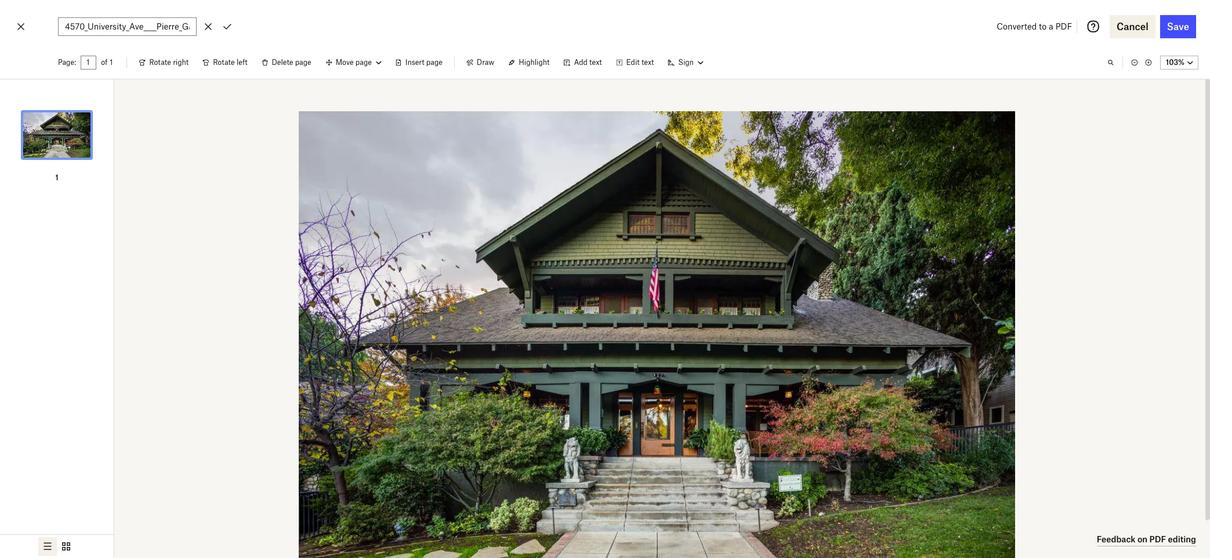 Task type: locate. For each thing, give the bounding box(es) containing it.
0 vertical spatial 1
[[110, 58, 113, 67]]

move
[[336, 58, 354, 67]]

rotate inside button
[[213, 58, 235, 67]]

page inside move page dropdown button
[[355, 58, 372, 67]]

feedback
[[1097, 535, 1136, 544]]

insert page button
[[388, 53, 449, 72]]

editing
[[1168, 535, 1196, 544]]

page:
[[58, 58, 76, 67]]

cancel button
[[1110, 15, 1155, 38]]

1 rotate from the left
[[149, 58, 171, 67]]

0 horizontal spatial 1
[[55, 173, 58, 182]]

option group
[[0, 535, 114, 559]]

rotate left left
[[213, 58, 235, 67]]

converted to a pdf
[[997, 21, 1072, 31]]

103% button
[[1160, 56, 1198, 70]]

save
[[1167, 21, 1189, 32]]

a
[[1049, 21, 1053, 31]]

pdf
[[1056, 21, 1072, 31], [1149, 535, 1166, 544]]

insert
[[405, 58, 424, 67]]

0 horizontal spatial page
[[295, 58, 311, 67]]

cancel image
[[14, 17, 28, 36]]

2 horizontal spatial page
[[426, 58, 443, 67]]

1 horizontal spatial text
[[642, 58, 654, 67]]

pdf right on
[[1149, 535, 1166, 544]]

delete page
[[272, 58, 311, 67]]

page right insert
[[426, 58, 443, 67]]

0 horizontal spatial rotate
[[149, 58, 171, 67]]

1 horizontal spatial rotate
[[213, 58, 235, 67]]

1
[[110, 58, 113, 67], [55, 173, 58, 182]]

page right the move
[[355, 58, 372, 67]]

1 horizontal spatial page
[[355, 58, 372, 67]]

103%
[[1166, 58, 1185, 67]]

rotate left button
[[196, 53, 254, 72]]

rotate left
[[213, 58, 247, 67]]

add
[[574, 58, 588, 67]]

1 text from the left
[[589, 58, 602, 67]]

rotate right button
[[132, 53, 196, 72]]

page
[[295, 58, 311, 67], [355, 58, 372, 67], [426, 58, 443, 67]]

pdf right a
[[1056, 21, 1072, 31]]

rotate for rotate left
[[213, 58, 235, 67]]

rotate inside "button"
[[149, 58, 171, 67]]

text right edit
[[642, 58, 654, 67]]

rotate
[[149, 58, 171, 67], [213, 58, 235, 67]]

text
[[589, 58, 602, 67], [642, 58, 654, 67]]

to
[[1039, 21, 1047, 31]]

highlight button
[[501, 53, 557, 72]]

0 horizontal spatial pdf
[[1056, 21, 1072, 31]]

of
[[101, 58, 107, 67]]

rotate left right
[[149, 58, 171, 67]]

2 text from the left
[[642, 58, 654, 67]]

1 vertical spatial pdf
[[1149, 535, 1166, 544]]

right
[[173, 58, 189, 67]]

feedback on pdf editing button
[[1097, 533, 1196, 547]]

None number field
[[87, 58, 91, 67]]

2 page from the left
[[355, 58, 372, 67]]

2 rotate from the left
[[213, 58, 235, 67]]

3 page from the left
[[426, 58, 443, 67]]

text for edit text
[[642, 58, 654, 67]]

sign button
[[661, 53, 710, 72]]

edit
[[626, 58, 640, 67]]

0 horizontal spatial text
[[589, 58, 602, 67]]

rotate right
[[149, 58, 189, 67]]

page inside delete page button
[[295, 58, 311, 67]]

page inside insert page button
[[426, 58, 443, 67]]

draw
[[477, 58, 494, 67]]

on
[[1138, 535, 1148, 544]]

delete
[[272, 58, 293, 67]]

1 page from the left
[[295, 58, 311, 67]]

text for add text
[[589, 58, 602, 67]]

page right delete
[[295, 58, 311, 67]]

1 horizontal spatial pdf
[[1149, 535, 1166, 544]]

text right add
[[589, 58, 602, 67]]



Task type: vqa. For each thing, say whether or not it's contained in the screenshot.
Free
no



Task type: describe. For each thing, give the bounding box(es) containing it.
converted
[[997, 21, 1037, 31]]

save button
[[1160, 15, 1196, 38]]

1 vertical spatial 1
[[55, 173, 58, 182]]

pdf inside 'button'
[[1149, 535, 1166, 544]]

add text button
[[557, 53, 609, 72]]

Button to change sidebar grid view to list view radio
[[38, 538, 57, 556]]

edit text
[[626, 58, 654, 67]]

edit text button
[[609, 53, 661, 72]]

delete page button
[[254, 53, 318, 72]]

add text
[[574, 58, 602, 67]]

page for move page
[[355, 58, 372, 67]]

page for insert page
[[426, 58, 443, 67]]

page 1. selected thumbnail preview element
[[20, 89, 94, 184]]

move page
[[336, 58, 372, 67]]

page for delete page
[[295, 58, 311, 67]]

insert page
[[405, 58, 443, 67]]

cancel
[[1117, 21, 1148, 32]]

highlight
[[519, 58, 550, 67]]

feedback on pdf editing
[[1097, 535, 1196, 544]]

of 1
[[101, 58, 113, 67]]

move page button
[[318, 53, 388, 72]]

1 horizontal spatial 1
[[110, 58, 113, 67]]

rotate for rotate right
[[149, 58, 171, 67]]

sign
[[678, 58, 694, 67]]

draw button
[[459, 53, 501, 72]]

input new file name text field
[[65, 20, 190, 33]]

left
[[237, 58, 247, 67]]

Button to change sidebar list view to grid view radio
[[57, 538, 75, 556]]

0 vertical spatial pdf
[[1056, 21, 1072, 31]]



